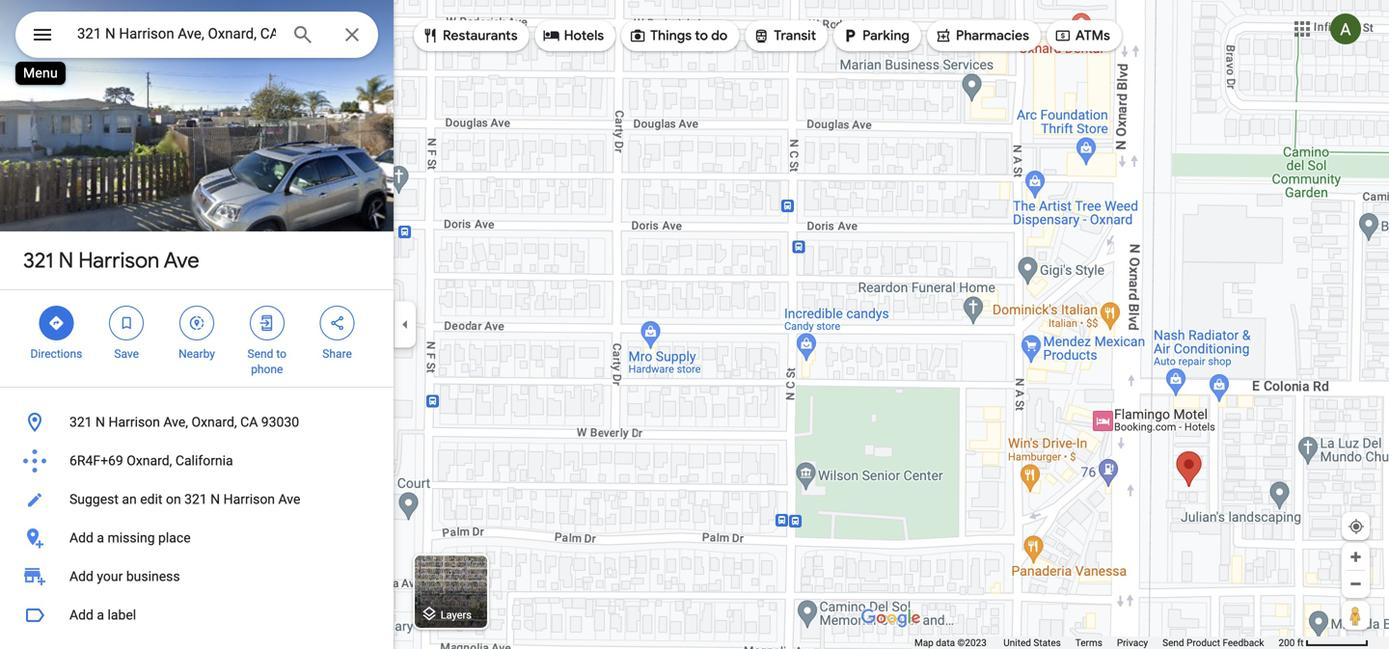 Task type: describe. For each thing, give the bounding box(es) containing it.
parking
[[863, 27, 910, 44]]

send for send product feedback
[[1163, 637, 1185, 649]]

1 vertical spatial oxnard,
[[127, 453, 172, 469]]

 search field
[[15, 12, 378, 62]]

321 N Harrison Ave, Oxnard, CA 93030 field
[[15, 12, 378, 58]]

suggest an edit on 321 n harrison ave
[[69, 492, 301, 508]]

things
[[651, 27, 692, 44]]

zoom out image
[[1349, 577, 1364, 592]]

321 for 321 n harrison ave, oxnard, ca 93030
[[69, 415, 92, 430]]

6r4f+69
[[69, 453, 123, 469]]

ave,
[[163, 415, 188, 430]]

add a missing place
[[69, 530, 191, 546]]

restaurants
[[443, 27, 518, 44]]

send to phone
[[248, 347, 287, 376]]

ca
[[240, 415, 258, 430]]

privacy button
[[1117, 637, 1149, 650]]

united states button
[[1004, 637, 1061, 650]]

send product feedback button
[[1163, 637, 1265, 650]]

200 ft
[[1279, 637, 1304, 649]]

edit
[[140, 492, 163, 508]]

n inside 'button'
[[211, 492, 220, 508]]

send for send to phone
[[248, 347, 274, 361]]

feedback
[[1223, 637, 1265, 649]]

0 horizontal spatial ave
[[164, 247, 199, 274]]

privacy
[[1117, 637, 1149, 649]]

ave inside 'button'
[[278, 492, 301, 508]]

 hotels
[[543, 25, 604, 46]]

to inside send to phone
[[276, 347, 287, 361]]

on
[[166, 492, 181, 508]]

google maps element
[[0, 0, 1390, 650]]


[[935, 25, 953, 46]]

0 vertical spatial oxnard,
[[192, 415, 237, 430]]

data
[[936, 637, 956, 649]]

label
[[108, 608, 136, 623]]


[[422, 25, 439, 46]]

harrison inside 'button'
[[224, 492, 275, 508]]

a for label
[[97, 608, 104, 623]]

map data ©2023
[[915, 637, 990, 649]]

add your business
[[69, 569, 180, 585]]

200 ft button
[[1279, 637, 1370, 649]]

321 for 321 n harrison ave
[[23, 247, 54, 274]]

terms button
[[1076, 637, 1103, 650]]

add for add your business
[[69, 569, 94, 585]]

add a missing place button
[[0, 519, 394, 558]]

california
[[175, 453, 233, 469]]

states
[[1034, 637, 1061, 649]]

321 inside 'button'
[[184, 492, 207, 508]]


[[258, 313, 276, 334]]


[[543, 25, 560, 46]]


[[329, 313, 346, 334]]

 pharmacies
[[935, 25, 1030, 46]]

zoom in image
[[1349, 550, 1364, 565]]

footer inside google maps element
[[915, 637, 1279, 650]]

your
[[97, 569, 123, 585]]

6r4f+69 oxnard, california
[[69, 453, 233, 469]]

an
[[122, 492, 137, 508]]

pharmacies
[[956, 27, 1030, 44]]

show your location image
[[1348, 518, 1366, 536]]



Task type: locate. For each thing, give the bounding box(es) containing it.
321 n harrison ave main content
[[0, 0, 394, 650]]

1 vertical spatial a
[[97, 608, 104, 623]]

0 horizontal spatial n
[[58, 247, 74, 274]]

1 add from the top
[[69, 530, 94, 546]]


[[188, 313, 206, 334]]

1 a from the top
[[97, 530, 104, 546]]

0 horizontal spatial 321
[[23, 247, 54, 274]]

add your business link
[[0, 558, 394, 596]]

1 vertical spatial n
[[96, 415, 105, 430]]

add left 'label'
[[69, 608, 94, 623]]

hotels
[[564, 27, 604, 44]]

321 up 6r4f+69
[[69, 415, 92, 430]]

n for 321 n harrison ave
[[58, 247, 74, 274]]

to left the do
[[695, 27, 708, 44]]

2 horizontal spatial n
[[211, 492, 220, 508]]

suggest
[[69, 492, 119, 508]]

1 horizontal spatial oxnard,
[[192, 415, 237, 430]]

add down suggest on the bottom left of the page
[[69, 530, 94, 546]]

ft
[[1298, 637, 1304, 649]]

none field inside 321 n harrison ave, oxnard, ca 93030 field
[[77, 22, 276, 45]]

add a label button
[[0, 596, 394, 635]]

0 vertical spatial add
[[69, 530, 94, 546]]


[[842, 25, 859, 46]]

transit
[[774, 27, 817, 44]]

 restaurants
[[422, 25, 518, 46]]

6r4f+69 oxnard, california button
[[0, 442, 394, 481]]


[[629, 25, 647, 46]]

ave up 
[[164, 247, 199, 274]]

map
[[915, 637, 934, 649]]

atms
[[1076, 27, 1111, 44]]

nearby
[[179, 347, 215, 361]]

a for missing
[[97, 530, 104, 546]]

 transit
[[753, 25, 817, 46]]

business
[[126, 569, 180, 585]]

1 vertical spatial send
[[1163, 637, 1185, 649]]

1 horizontal spatial 321
[[69, 415, 92, 430]]

to up phone
[[276, 347, 287, 361]]


[[31, 21, 54, 49]]

send left product
[[1163, 637, 1185, 649]]

show street view coverage image
[[1342, 601, 1370, 630]]

2 vertical spatial harrison
[[224, 492, 275, 508]]

2 vertical spatial 321
[[184, 492, 207, 508]]

0 horizontal spatial send
[[248, 347, 274, 361]]

1 horizontal spatial ave
[[278, 492, 301, 508]]

a inside add a missing place button
[[97, 530, 104, 546]]

product
[[1187, 637, 1221, 649]]

place
[[158, 530, 191, 546]]

footer
[[915, 637, 1279, 650]]


[[48, 313, 65, 334]]

0 vertical spatial n
[[58, 247, 74, 274]]

terms
[[1076, 637, 1103, 649]]

layers
[[441, 609, 472, 621]]

n up 6r4f+69
[[96, 415, 105, 430]]

None field
[[77, 22, 276, 45]]

missing
[[108, 530, 155, 546]]

oxnard,
[[192, 415, 237, 430], [127, 453, 172, 469]]

add
[[69, 530, 94, 546], [69, 569, 94, 585], [69, 608, 94, 623]]

200
[[1279, 637, 1296, 649]]

a
[[97, 530, 104, 546], [97, 608, 104, 623]]

n for 321 n harrison ave, oxnard, ca 93030
[[96, 415, 105, 430]]

1 horizontal spatial to
[[695, 27, 708, 44]]

1 horizontal spatial send
[[1163, 637, 1185, 649]]

add for add a missing place
[[69, 530, 94, 546]]

harrison
[[78, 247, 159, 274], [109, 415, 160, 430], [224, 492, 275, 508]]

0 vertical spatial 321
[[23, 247, 54, 274]]

ave down 93030
[[278, 492, 301, 508]]

directions
[[30, 347, 82, 361]]

n inside button
[[96, 415, 105, 430]]

2 vertical spatial n
[[211, 492, 220, 508]]

1 vertical spatial to
[[276, 347, 287, 361]]

share
[[323, 347, 352, 361]]

0 vertical spatial ave
[[164, 247, 199, 274]]

ave
[[164, 247, 199, 274], [278, 492, 301, 508]]

 atms
[[1055, 25, 1111, 46]]

harrison down california
[[224, 492, 275, 508]]

0 vertical spatial a
[[97, 530, 104, 546]]

do
[[712, 27, 728, 44]]

 parking
[[842, 25, 910, 46]]

send product feedback
[[1163, 637, 1265, 649]]

add left your on the left of page
[[69, 569, 94, 585]]

321
[[23, 247, 54, 274], [69, 415, 92, 430], [184, 492, 207, 508]]

0 horizontal spatial oxnard,
[[127, 453, 172, 469]]

2 horizontal spatial 321
[[184, 492, 207, 508]]

a left 'label'
[[97, 608, 104, 623]]

add a label
[[69, 608, 136, 623]]

harrison for ave,
[[109, 415, 160, 430]]

1 vertical spatial harrison
[[109, 415, 160, 430]]

united
[[1004, 637, 1032, 649]]


[[1055, 25, 1072, 46]]

321 n harrison ave
[[23, 247, 199, 274]]

1 vertical spatial add
[[69, 569, 94, 585]]

n up 
[[58, 247, 74, 274]]

footer containing map data ©2023
[[915, 637, 1279, 650]]

 things to do
[[629, 25, 728, 46]]

collapse side panel image
[[395, 314, 416, 335]]

1 vertical spatial ave
[[278, 492, 301, 508]]


[[753, 25, 770, 46]]

321 inside button
[[69, 415, 92, 430]]

n
[[58, 247, 74, 274], [96, 415, 105, 430], [211, 492, 220, 508]]

harrison up 
[[78, 247, 159, 274]]

harrison left 'ave,'
[[109, 415, 160, 430]]

321 up 
[[23, 247, 54, 274]]


[[118, 313, 135, 334]]

save
[[114, 347, 139, 361]]

send up phone
[[248, 347, 274, 361]]

send
[[248, 347, 274, 361], [1163, 637, 1185, 649]]

send inside send to phone
[[248, 347, 274, 361]]

harrison for ave
[[78, 247, 159, 274]]

0 vertical spatial to
[[695, 27, 708, 44]]

0 horizontal spatial to
[[276, 347, 287, 361]]

0 vertical spatial send
[[248, 347, 274, 361]]

oxnard, left ca
[[192, 415, 237, 430]]

united states
[[1004, 637, 1061, 649]]

 button
[[15, 12, 69, 62]]

actions for 321 n harrison ave region
[[0, 291, 394, 387]]

321 right on
[[184, 492, 207, 508]]

n down california
[[211, 492, 220, 508]]

1 horizontal spatial n
[[96, 415, 105, 430]]

©2023
[[958, 637, 987, 649]]

2 a from the top
[[97, 608, 104, 623]]

a inside add a label button
[[97, 608, 104, 623]]

google account: angela cha  
(angela.cha@adept.ai) image
[[1331, 14, 1362, 45]]

send inside button
[[1163, 637, 1185, 649]]

3 add from the top
[[69, 608, 94, 623]]

0 vertical spatial harrison
[[78, 247, 159, 274]]

321 n harrison ave, oxnard, ca 93030
[[69, 415, 299, 430]]

2 add from the top
[[69, 569, 94, 585]]

1 vertical spatial 321
[[69, 415, 92, 430]]

93030
[[261, 415, 299, 430]]

suggest an edit on 321 n harrison ave button
[[0, 481, 394, 519]]

harrison inside button
[[109, 415, 160, 430]]

321 n harrison ave, oxnard, ca 93030 button
[[0, 403, 394, 442]]

to
[[695, 27, 708, 44], [276, 347, 287, 361]]

phone
[[251, 363, 283, 376]]

to inside  things to do
[[695, 27, 708, 44]]

add for add a label
[[69, 608, 94, 623]]

oxnard, up edit
[[127, 453, 172, 469]]

2 vertical spatial add
[[69, 608, 94, 623]]

a left missing
[[97, 530, 104, 546]]



Task type: vqa. For each thing, say whether or not it's contained in the screenshot.
80 JESSE HILL JR DR SE, ATLANTA, GA 30303 button
no



